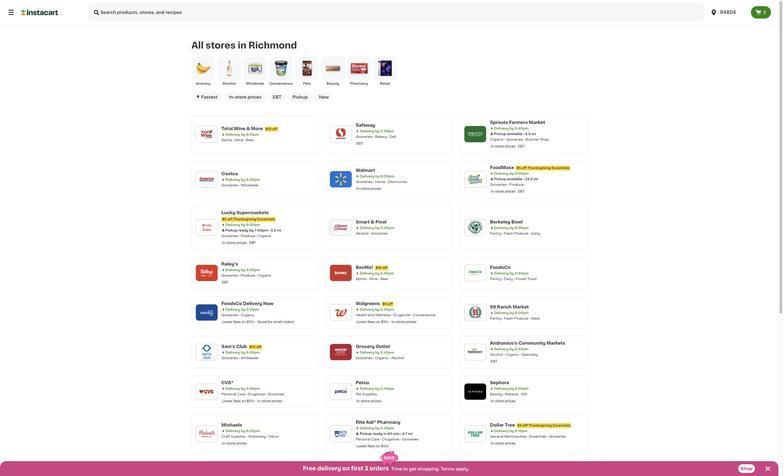Task type: describe. For each thing, give the bounding box(es) containing it.
0 horizontal spatial &
[[246, 126, 250, 131]]

pet
[[356, 393, 362, 396]]

by for andronico's community markets logo
[[510, 347, 514, 351]]

delivery by 6:00pm for michaels
[[225, 429, 260, 433]]

groceries home electronics
[[356, 180, 407, 184]]

shop button
[[738, 464, 755, 473]]

walgreens $5 off
[[356, 301, 393, 306]]

99 ranch market logo image
[[467, 304, 483, 320]]

sephora
[[490, 380, 509, 385]]

smart & final
[[356, 220, 387, 224]]

shopping.
[[418, 467, 440, 471]]

lower down pickup ready in 60 min
[[356, 444, 367, 448]]

1 vertical spatial &
[[371, 220, 375, 224]]

60
[[388, 432, 392, 435]]

by for smart & final logo
[[375, 226, 380, 230]]

bowl
[[512, 220, 523, 224]]

fastest button
[[191, 92, 222, 102]]

1 groceries produce organic from the top
[[221, 234, 271, 238]]

by for rite aid® pharmacy logo
[[375, 427, 380, 430]]

sam's club logo image
[[199, 344, 215, 360]]

grocery button
[[191, 57, 215, 86]]

delivery for walgreens logo
[[360, 308, 374, 311]]

delivery by 6:15pm for tree
[[494, 429, 528, 433]]

delivery by 5:45pm for cvs®
[[225, 387, 260, 390]]

grocery outlet
[[356, 344, 390, 349]]

6:00pm for 99 ranch market
[[515, 311, 529, 315]]

in-store prices for walmart
[[356, 187, 381, 190]]

more
[[251, 126, 263, 131]]

total
[[221, 126, 233, 131]]

pickup available for produce
[[494, 177, 523, 181]]

walmart logo image
[[333, 171, 349, 187]]

cvs®
[[221, 380, 234, 385]]

delivery by 6:00pm down foodmaxx
[[494, 172, 529, 175]]

bevmo! $10 off
[[356, 265, 388, 269]]

beauty for beauty makeup gift
[[490, 393, 502, 396]]

pickup button
[[288, 92, 312, 102]]

dollar tree $5 off thanksgiving essentials
[[490, 423, 571, 427]]

off inside the foodmaxx $5 off thanksgiving essentials
[[522, 166, 527, 170]]

5:45pm for cvs®
[[246, 387, 260, 390]]

décor
[[269, 435, 279, 438]]

lower fees on $10+ in-store prices for wellness
[[356, 320, 417, 324]]

get
[[409, 467, 417, 471]]

eleven
[[495, 465, 510, 469]]

0 vertical spatial in-store prices ebt
[[491, 145, 525, 148]]

market for 99 ranch market
[[513, 305, 529, 309]]

outlet
[[376, 344, 390, 349]]

supplies for pet
[[362, 393, 377, 396]]

smart
[[356, 220, 370, 224]]

$10 inside total wine & more $10 off
[[266, 127, 272, 131]]

by for costco logo
[[241, 178, 245, 181]]

pickup for personal care drugstore groceries
[[360, 432, 372, 435]]

in-store prices for petco
[[356, 399, 381, 403]]

meat
[[531, 317, 540, 320]]

2 vertical spatial drugstore
[[382, 438, 399, 441]]

for
[[268, 320, 272, 324]]

1 vertical spatial drugstore
[[248, 393, 265, 396]]

and
[[368, 313, 374, 317]]

dollar
[[490, 423, 504, 427]]

lucky
[[221, 210, 235, 215]]

walgreens logo image
[[333, 304, 349, 320]]

beauty for beauty
[[327, 82, 339, 85]]

wholesale for 6:00pm
[[241, 184, 259, 187]]

delivery by 5:45pm for sprouts farmers market
[[494, 127, 529, 130]]

3.2
[[271, 229, 276, 232]]

5:15pm
[[246, 308, 259, 311]]

spirits for bevmo!
[[356, 277, 367, 281]]

in for richmond
[[238, 41, 246, 50]]

berkeley
[[490, 220, 511, 224]]

alcohol for alcohol groceries
[[356, 232, 369, 235]]

pickup for groceries produce organic
[[225, 229, 238, 232]]

tree
[[505, 423, 515, 427]]

prices inside button
[[248, 95, 262, 99]]

by for bevmo! logo
[[375, 272, 380, 275]]

rite aid® pharmacy logo image
[[333, 426, 349, 442]]

off inside 'bevmo! $10 off'
[[383, 266, 388, 269]]

on for personal care
[[242, 399, 246, 403]]

hmart
[[356, 469, 370, 473]]

costco
[[221, 172, 238, 176]]

supermarkets
[[236, 210, 269, 215]]

sam's
[[221, 344, 235, 349]]

organic down 5:15pm
[[241, 313, 254, 317]]

on left first on the left bottom of page
[[342, 466, 350, 471]]

in-store prices for michaels
[[222, 442, 247, 445]]

ebt inside ebt button
[[273, 95, 281, 99]]

6.7 mi
[[402, 432, 413, 435]]

richmond
[[249, 41, 297, 50]]

pickup available for groceries
[[494, 132, 523, 136]]

foodsco delivery now
[[221, 301, 274, 306]]

bevmo!
[[356, 265, 373, 269]]

delivery by 6:00pm for 99 ranch market
[[494, 311, 529, 315]]

pickup ready by 7:00pm
[[225, 229, 268, 232]]

pantry dairy frozen food
[[490, 277, 537, 281]]

michaels logo image
[[199, 426, 215, 442]]

delivery for rite aid® pharmacy logo
[[360, 427, 374, 430]]

ebt down organic groceries butcher shop
[[518, 145, 525, 148]]

ebt down groceries bakery deli
[[356, 142, 363, 145]]

delivery for 'sprouts farmers market logo'
[[494, 127, 509, 130]]

organic up now
[[258, 274, 271, 277]]

produce down pickup ready by 7:00pm
[[241, 234, 255, 238]]

alcohol button
[[217, 57, 241, 86]]

6:15pm for off
[[515, 429, 528, 433]]

1 vertical spatial convenience
[[413, 313, 436, 317]]

delivery
[[317, 466, 341, 471]]

wholesale button
[[243, 57, 267, 86]]

fees down pickup ready in 60 min
[[368, 444, 375, 448]]

94804 button
[[710, 4, 747, 21]]

berkeley bowl
[[490, 220, 523, 224]]

6:30pm
[[246, 351, 260, 354]]

delivery for dollar tree logo
[[494, 429, 509, 433]]

delivery by 6:00pm up pickup ready by 7:00pm
[[225, 223, 260, 227]]

delivery for walmart logo
[[360, 175, 374, 178]]

costco logo image
[[199, 171, 215, 187]]

delivery for cvs® logo
[[225, 387, 240, 390]]

1 horizontal spatial personal
[[356, 438, 371, 441]]

5:45pm for grocery outlet
[[381, 351, 394, 354]]

in-store prices down the general
[[491, 442, 516, 445]]

available for 6:00pm
[[507, 177, 523, 181]]

fresh for bowl
[[504, 232, 513, 235]]

alcohol groceries
[[356, 232, 388, 235]]

94804 button
[[707, 4, 751, 21]]

now
[[263, 301, 274, 306]]

pet supplies
[[356, 393, 377, 396]]

ebt down 'andronico's' at the bottom of the page
[[491, 360, 497, 363]]

produce left meat at the bottom
[[514, 317, 529, 320]]

5:45pm for raley's
[[246, 268, 260, 272]]

mi for 4.0 mi
[[532, 132, 536, 136]]

store inside button
[[235, 95, 247, 99]]

delivery by 5:45pm for foodsco
[[494, 272, 529, 275]]

off inside sam's club $10 off
[[256, 345, 261, 349]]

by for walmart logo
[[375, 175, 380, 178]]

gift
[[521, 393, 528, 396]]

cvs® logo image
[[199, 384, 215, 400]]

in for 60
[[384, 432, 387, 435]]

convenience inside button
[[269, 82, 293, 85]]

min
[[393, 432, 400, 435]]

4.0
[[525, 132, 531, 136]]

off inside dollar tree $5 off thanksgiving essentials
[[523, 424, 528, 427]]

by for cvs® logo
[[241, 387, 245, 390]]

by for total wine & more logo in the top left of the page
[[241, 133, 245, 136]]

delivery up 5:15pm
[[243, 301, 262, 306]]

stores
[[206, 41, 236, 50]]

groceries organic
[[221, 313, 254, 317]]

ready for produce
[[238, 229, 248, 232]]

beauty button
[[321, 57, 345, 86]]

delivery by 6:00pm for sephora
[[494, 387, 529, 390]]

in-store prices ebt for lucky supermarkets
[[222, 241, 256, 244]]

rite aid® pharmacy
[[356, 420, 400, 424]]

food
[[528, 277, 537, 281]]

2
[[764, 10, 766, 15]]

organic down outlet
[[375, 356, 389, 360]]

3
[[365, 466, 368, 471]]

lower for health and wellness
[[356, 320, 367, 324]]

1 vertical spatial personal care drugstore groceries
[[356, 438, 419, 441]]

merchandise
[[504, 435, 527, 438]]

thanksgiving inside the foodmaxx $5 off thanksgiving essentials
[[528, 166, 551, 170]]

supplies for craft
[[231, 435, 246, 438]]

ebt button
[[268, 92, 286, 102]]

organic down the sprouts
[[490, 138, 504, 141]]

delivery by 5:45pm for smart & final
[[360, 226, 394, 230]]

produce down "bowl"
[[514, 232, 529, 235]]

foodmaxx
[[490, 165, 514, 170]]

organic down 'andronico's' at the bottom of the page
[[506, 353, 519, 356]]

5:45pm for safeway
[[381, 129, 394, 133]]

delivery for andronico's community markets logo
[[494, 347, 509, 351]]

by for the petco logo
[[375, 387, 380, 390]]

hmart link
[[326, 460, 453, 476]]

0 vertical spatial dairy
[[531, 232, 540, 235]]

1 vertical spatial care
[[372, 438, 380, 441]]

new button
[[315, 92, 333, 102]]

first
[[351, 466, 363, 471]]

in-store prices button
[[225, 92, 266, 102]]

pharmacy button
[[347, 57, 371, 86]]

7-eleven link
[[460, 460, 587, 476]]

groceries wholesale for 6:30pm
[[221, 356, 259, 360]]

delivery by 5:45pm down 'bevmo! $10 off'
[[360, 272, 394, 275]]

safeway
[[356, 123, 375, 127]]

mi for 33.2 mi
[[534, 177, 538, 181]]

2 groceries produce organic from the top
[[221, 274, 271, 277]]

0 vertical spatial orders
[[283, 320, 294, 324]]

33.2
[[525, 177, 533, 181]]

essentials inside dollar tree $5 off thanksgiving essentials
[[553, 424, 571, 427]]

pets
[[303, 82, 311, 85]]

by for dollar tree logo
[[510, 429, 514, 433]]

mi for 6.7 mi
[[408, 432, 413, 435]]

bakery
[[375, 135, 387, 138]]

total wine & more logo image
[[199, 126, 215, 142]]

6:00pm for walmart
[[381, 175, 394, 178]]

grocery outlet logo image
[[333, 344, 349, 360]]

by for michaels logo
[[241, 429, 245, 433]]

apply.
[[456, 467, 469, 471]]

close image
[[764, 465, 772, 472]]

wholesale for 6:30pm
[[241, 356, 259, 360]]

Search field
[[89, 4, 704, 21]]

lower for groceries
[[222, 320, 232, 324]]

7:00pm
[[255, 229, 268, 232]]

all stores in richmond main content
[[0, 25, 779, 476]]



Task type: vqa. For each thing, say whether or not it's contained in the screenshot.


Task type: locate. For each thing, give the bounding box(es) containing it.
delivery by 6:15pm for wine
[[225, 133, 259, 136]]

shop inside button
[[741, 466, 753, 471]]

0 vertical spatial drugstore
[[393, 313, 410, 317]]

market up "4.0 mi"
[[529, 120, 545, 125]]

0 horizontal spatial beer
[[246, 138, 254, 142]]

0 vertical spatial fresh
[[504, 232, 513, 235]]

mi up the butcher
[[532, 132, 536, 136]]

2 vertical spatial in-store prices ebt
[[222, 241, 256, 244]]

beauty
[[327, 82, 339, 85], [490, 393, 502, 396]]

0 vertical spatial spirits wine beer
[[221, 138, 254, 142]]

spirits for total wine & more
[[221, 138, 232, 142]]

0 vertical spatial convenience
[[269, 82, 293, 85]]

foodmaxx logo image
[[467, 171, 483, 187]]

organic
[[490, 138, 504, 141], [258, 234, 271, 238], [258, 274, 271, 277], [241, 313, 254, 317], [506, 353, 519, 356], [375, 356, 389, 360]]

0 vertical spatial pharmacy
[[350, 82, 368, 85]]

by for berkeley bowl logo
[[510, 226, 514, 230]]

foodsco logo image
[[467, 265, 483, 281]]

0 vertical spatial personal care drugstore groceries
[[221, 393, 284, 396]]

1 vertical spatial personal
[[356, 438, 371, 441]]

delivery by 6:00pm up makeup
[[494, 387, 529, 390]]

0 vertical spatial care
[[237, 393, 245, 396]]

$5 inside dollar tree $5 off thanksgiving essentials
[[518, 424, 522, 427]]

0 vertical spatial personal
[[221, 393, 236, 396]]

5:45pm for rite aid® pharmacy
[[381, 427, 394, 430]]

2 pickup available from the top
[[494, 177, 523, 181]]

personal care drugstore groceries down cvs®
[[221, 393, 284, 396]]

wholesale inside button
[[246, 82, 264, 85]]

fresh down berkeley bowl
[[504, 232, 513, 235]]

$10 up 6:30pm
[[249, 345, 256, 349]]

by for the 99 ranch market logo
[[510, 311, 514, 315]]

1 vertical spatial available
[[507, 177, 523, 181]]

1 horizontal spatial delivery by 6:15pm
[[494, 429, 528, 433]]

health and wellness drugstore convenience
[[356, 313, 436, 317]]

ready for care
[[373, 432, 383, 435]]

7-eleven
[[490, 465, 510, 469]]

by for grocery outlet logo
[[375, 351, 380, 354]]

0 horizontal spatial pharmacy
[[350, 82, 368, 85]]

1 horizontal spatial ready
[[373, 432, 383, 435]]

off inside total wine & more $10 off
[[272, 127, 277, 131]]

$10+
[[247, 320, 255, 324], [381, 320, 389, 324], [247, 399, 255, 403], [381, 444, 389, 448]]

by for safeway logo
[[375, 129, 380, 133]]

shop right the butcher
[[540, 138, 549, 141]]

general merchandise essentials groceries
[[490, 435, 566, 438]]

1 vertical spatial fresh
[[504, 317, 513, 320]]

supplies right craft
[[231, 435, 246, 438]]

0 horizontal spatial delivery by 6:15pm
[[225, 133, 259, 136]]

delivery by 5:45pm for grocery outlet
[[360, 351, 394, 354]]

delivery by 5:45pm down walgreens $5 off
[[360, 308, 394, 311]]

1 horizontal spatial shop
[[741, 466, 753, 471]]

7-
[[490, 465, 495, 469]]

pharmacy inside button
[[350, 82, 368, 85]]

delivery by 6:00pm up home
[[360, 175, 394, 178]]

foodsco delivery now logo image
[[199, 304, 215, 320]]

mi
[[532, 132, 536, 136], [534, 177, 538, 181], [277, 229, 281, 232], [408, 432, 413, 435]]

1 vertical spatial pickup available
[[494, 177, 523, 181]]

ebt
[[273, 95, 281, 99], [356, 142, 363, 145], [518, 145, 525, 148], [518, 190, 525, 193], [249, 241, 256, 244], [222, 281, 229, 284], [491, 360, 497, 363]]

6:15pm up merchandise
[[515, 429, 528, 433]]

1 vertical spatial beer
[[380, 277, 388, 281]]

by for foodsco logo
[[510, 272, 514, 275]]

sprouts farmers market logo image
[[467, 126, 483, 142]]

ebt down pickup ready by 7:00pm
[[249, 241, 256, 244]]

save image
[[380, 451, 398, 465]]

shop left close image
[[741, 466, 753, 471]]

delivery by 6:15pm
[[225, 133, 259, 136], [494, 429, 528, 433]]

delivery by 5:45pm for raley's
[[225, 268, 260, 272]]

safeway logo image
[[333, 126, 349, 142]]

2 fresh from the top
[[504, 317, 513, 320]]

delivery
[[494, 127, 509, 130], [360, 129, 374, 133], [225, 133, 240, 136], [494, 172, 509, 175], [360, 175, 374, 178], [225, 178, 240, 181], [225, 223, 240, 227], [360, 226, 374, 230], [494, 226, 509, 230], [225, 268, 240, 272], [360, 272, 374, 275], [494, 272, 509, 275], [243, 301, 262, 306], [225, 308, 240, 311], [360, 308, 374, 311], [494, 311, 509, 315], [494, 347, 509, 351], [225, 351, 240, 354], [360, 351, 374, 354], [225, 387, 240, 390], [360, 387, 374, 390], [494, 387, 509, 390], [360, 427, 374, 430], [225, 429, 240, 433], [494, 429, 509, 433]]

thanksgiving inside lucky supermarkets $5 off thanksgiving essentials
[[233, 218, 257, 221]]

lucky supermarkets $5 off thanksgiving essentials
[[221, 210, 275, 221]]

1 horizontal spatial in
[[384, 432, 387, 435]]

fresh for ranch
[[504, 317, 513, 320]]

2 pantry from the top
[[490, 277, 501, 281]]

0 horizontal spatial lower fees on $10+ in-store prices
[[222, 399, 282, 403]]

fees for health and wellness
[[368, 320, 375, 324]]

delivery for bevmo! logo
[[360, 272, 374, 275]]

pickup
[[293, 95, 308, 99], [494, 132, 506, 136], [494, 177, 506, 181], [225, 229, 238, 232], [360, 432, 372, 435]]

5:45pm for smart & final
[[381, 226, 394, 230]]

delivery for total wine & more logo in the top left of the page
[[225, 133, 240, 136]]

3.2 mi
[[271, 229, 281, 232]]

craft
[[221, 435, 230, 438]]

delivery by 5:45pm up groceries bakery deli
[[360, 129, 394, 133]]

2 vertical spatial thanksgiving
[[529, 424, 552, 427]]

by for foodmaxx logo
[[510, 172, 514, 175]]

0 vertical spatial pantry
[[490, 232, 501, 235]]

1 vertical spatial thanksgiving
[[233, 218, 257, 221]]

thanksgiving
[[528, 166, 551, 170], [233, 218, 257, 221], [529, 424, 552, 427]]

$5 inside lucky supermarkets $5 off thanksgiving essentials
[[222, 218, 227, 221]]

1 vertical spatial groceries wholesale
[[221, 356, 259, 360]]

2 available from the top
[[507, 177, 523, 181]]

in-store prices ebt down organic groceries butcher shop
[[491, 145, 525, 148]]

1 horizontal spatial &
[[371, 220, 375, 224]]

fees
[[233, 320, 241, 324], [368, 320, 375, 324], [233, 399, 241, 403], [368, 444, 375, 448]]

0 horizontal spatial in
[[238, 41, 246, 50]]

lower fees on $10+ in-store prices for drugstore
[[222, 399, 282, 403]]

lower down 'health'
[[356, 320, 367, 324]]

delivery down lucky
[[225, 223, 240, 227]]

1 vertical spatial beauty
[[490, 393, 502, 396]]

beer for &
[[246, 138, 254, 142]]

groceries produce organic down pickup ready by 7:00pm
[[221, 234, 271, 238]]

1 horizontal spatial spirits
[[356, 277, 367, 281]]

pantry fresh produce dairy
[[490, 232, 540, 235]]

1 horizontal spatial grocery
[[356, 344, 375, 349]]

sephora logo image
[[467, 384, 483, 400]]

1 groceries wholesale from the top
[[221, 184, 259, 187]]

groceries wholesale for 6:00pm
[[221, 184, 259, 187]]

pharmacy up 60
[[377, 420, 400, 424]]

delivery down berkeley
[[494, 226, 509, 230]]

0 vertical spatial lower fees on $10+ in-store prices
[[356, 320, 417, 324]]

1 horizontal spatial foodsco
[[490, 265, 511, 269]]

lower fees on $10+
[[356, 444, 389, 448]]

supplies
[[362, 393, 377, 396], [231, 435, 246, 438]]

delivery by 5:45pm up groceries organic alcohol
[[360, 351, 394, 354]]

grocery up fastest button
[[196, 82, 210, 85]]

pickup up groceries produce
[[494, 177, 506, 181]]

instacart logo image
[[21, 9, 58, 16]]

6:15pm for more
[[246, 133, 259, 136]]

6:15pm down total wine & more $10 off
[[246, 133, 259, 136]]

off up health and wellness drugstore convenience
[[388, 302, 393, 306]]

home
[[375, 180, 386, 184]]

5:45pm for sprouts farmers market
[[515, 127, 529, 130]]

ready down rite aid® pharmacy
[[373, 432, 383, 435]]

delivery for michaels logo
[[225, 429, 240, 433]]

supplies right pet
[[362, 393, 377, 396]]

foodmaxx $5 off thanksgiving essentials
[[490, 165, 570, 170]]

in-store prices down pet supplies
[[356, 399, 381, 403]]

essentials inside lucky supermarkets $5 off thanksgiving essentials
[[257, 218, 275, 221]]

$10+ for groceries
[[247, 320, 255, 324]]

in-store prices down wholesale button
[[229, 95, 262, 99]]

on down pickup ready in 60 min
[[376, 444, 380, 448]]

personal down cvs®
[[221, 393, 236, 396]]

produce up foodsco delivery now
[[241, 274, 255, 277]]

delivery by 6:15pm down total wine & more $10 off
[[225, 133, 259, 136]]

$10+ for health and wellness
[[381, 320, 389, 324]]

alcohol organic specialty
[[490, 353, 538, 356]]

delivery down the aid®
[[360, 427, 374, 430]]

rite
[[356, 420, 365, 424]]

2 vertical spatial pantry
[[490, 317, 501, 320]]

in-
[[229, 95, 235, 99], [491, 145, 495, 148], [356, 187, 361, 190], [491, 190, 495, 193], [222, 241, 227, 244], [392, 320, 396, 324], [257, 399, 262, 403], [356, 399, 361, 403], [491, 399, 495, 403], [222, 442, 227, 445], [491, 442, 495, 445]]

groceries bakery deli
[[356, 135, 396, 138]]

off up general merchandise essentials groceries
[[523, 424, 528, 427]]

delivery up pet supplies
[[360, 387, 374, 390]]

by for sam's club logo
[[241, 351, 245, 354]]

delivery by 5:45pm down rite aid® pharmacy
[[360, 427, 394, 430]]

1 vertical spatial in-store prices ebt
[[491, 190, 525, 193]]

$5 inside the foodmaxx $5 off thanksgiving essentials
[[517, 166, 521, 170]]

0 vertical spatial shop
[[540, 138, 549, 141]]

personal care drugstore groceries down 60
[[356, 438, 419, 441]]

beauty makeup gift
[[490, 393, 528, 396]]

good
[[257, 320, 267, 324]]

0 vertical spatial beauty
[[327, 82, 339, 85]]

spirits down bevmo!
[[356, 277, 367, 281]]

None search field
[[89, 4, 704, 21]]

delivery for smart & final logo
[[360, 226, 374, 230]]

2 groceries wholesale from the top
[[221, 356, 259, 360]]

in-store prices inside button
[[229, 95, 262, 99]]

0 horizontal spatial grocery
[[196, 82, 210, 85]]

delivery for costco logo
[[225, 178, 240, 181]]

specialty
[[522, 353, 538, 356]]

2 vertical spatial wine
[[369, 277, 378, 281]]

in right stores
[[238, 41, 246, 50]]

0 vertical spatial ready
[[238, 229, 248, 232]]

off right more
[[272, 127, 277, 131]]

delivery for foodmaxx logo
[[494, 172, 509, 175]]

off inside lucky supermarkets $5 off thanksgiving essentials
[[227, 218, 232, 221]]

lower fees on $10+ in-store prices down cvs®
[[222, 399, 282, 403]]

wine
[[234, 126, 245, 131], [235, 138, 243, 142], [369, 277, 378, 281]]

1 vertical spatial spirits wine beer
[[356, 277, 388, 281]]

in-store prices for sephora
[[491, 399, 516, 403]]

groceries organic alcohol
[[356, 356, 404, 360]]

foodsco for foodsco
[[490, 265, 511, 269]]

sprouts
[[490, 120, 508, 125]]

raley's logo image
[[199, 265, 215, 281]]

store
[[235, 95, 247, 99], [495, 145, 504, 148], [361, 187, 370, 190], [495, 190, 504, 193], [227, 241, 236, 244], [396, 320, 405, 324], [262, 399, 271, 403], [361, 399, 370, 403], [495, 399, 504, 403], [227, 442, 236, 445], [495, 442, 504, 445]]

by for foodsco delivery now logo at bottom
[[241, 308, 245, 311]]

wine down total wine & more $10 off
[[235, 138, 243, 142]]

1 horizontal spatial orders
[[370, 466, 389, 471]]

produce down the foodmaxx $5 off thanksgiving essentials
[[510, 183, 524, 186]]

pickup down lucky
[[225, 229, 238, 232]]

dollar tree logo image
[[467, 426, 483, 442]]

0 vertical spatial &
[[246, 126, 250, 131]]

0 horizontal spatial foodsco
[[221, 301, 242, 306]]

delivery for foodsco delivery now logo at bottom
[[225, 308, 240, 311]]

0 vertical spatial foodsco
[[490, 265, 511, 269]]

0 horizontal spatial spirits wine beer
[[221, 138, 254, 142]]

0 vertical spatial wholesale
[[246, 82, 264, 85]]

petco logo image
[[333, 384, 349, 400]]

5:45pm
[[515, 127, 529, 130], [381, 129, 394, 133], [381, 226, 394, 230], [246, 268, 260, 272], [381, 272, 394, 275], [515, 272, 529, 275], [381, 308, 394, 311], [515, 347, 529, 351], [381, 351, 394, 354], [246, 387, 260, 390], [381, 387, 394, 390], [381, 427, 394, 430]]

essentials
[[552, 166, 570, 170], [257, 218, 275, 221], [553, 424, 571, 427], [529, 435, 547, 438]]

$10 inside 'bevmo! $10 off'
[[376, 266, 382, 269]]

33.2 mi
[[525, 177, 538, 181]]

produce
[[510, 183, 524, 186], [514, 232, 529, 235], [241, 234, 255, 238], [241, 274, 255, 277], [514, 317, 529, 320]]

6.7
[[402, 432, 407, 435]]

final
[[376, 220, 387, 224]]

beer down total wine & more $10 off
[[246, 138, 254, 142]]

health
[[356, 313, 367, 317]]

1 pickup available from the top
[[494, 132, 523, 136]]

2 vertical spatial $10
[[249, 345, 256, 349]]

ranch
[[497, 305, 512, 309]]

on
[[242, 320, 246, 324], [376, 320, 380, 324], [242, 399, 246, 403], [376, 444, 380, 448], [342, 466, 350, 471]]

ebt down raley's
[[222, 281, 229, 284]]

pantry right foodsco logo
[[490, 277, 501, 281]]

spirits wine beer
[[221, 138, 254, 142], [356, 277, 388, 281]]

fees for personal care
[[233, 399, 241, 403]]

wellness
[[375, 313, 391, 317]]

on for groceries
[[242, 320, 246, 324]]

beauty inside beauty button
[[327, 82, 339, 85]]

market for sprouts farmers market
[[529, 120, 545, 125]]

organic groceries butcher shop
[[490, 138, 549, 141]]

1 vertical spatial grocery
[[356, 344, 375, 349]]

1 vertical spatial supplies
[[231, 435, 246, 438]]

in-store prices down craft
[[222, 442, 247, 445]]

pantry for berkeley bowl
[[490, 232, 501, 235]]

0 horizontal spatial beauty
[[327, 82, 339, 85]]

grocery for grocery
[[196, 82, 210, 85]]

alcohol inside button
[[223, 82, 236, 85]]

beer for off
[[380, 277, 388, 281]]

by for lucky supermarkets logo
[[241, 223, 245, 227]]

michaels
[[221, 423, 242, 427]]

delivery by 5:45pm for rite aid® pharmacy
[[360, 427, 394, 430]]

1 vertical spatial pantry
[[490, 277, 501, 281]]

in
[[238, 41, 246, 50], [384, 432, 387, 435]]

delivery for the petco logo
[[360, 387, 374, 390]]

pantry down berkeley
[[490, 232, 501, 235]]

alcohol
[[223, 82, 236, 85], [356, 232, 369, 235], [490, 353, 503, 356], [391, 356, 404, 360]]

mi right 33.2 at the top right of page
[[534, 177, 538, 181]]

stationery
[[248, 435, 266, 438]]

pickup available up groceries produce
[[494, 177, 523, 181]]

pickup ready in 60 min
[[360, 432, 400, 435]]

1 vertical spatial in
[[384, 432, 387, 435]]

1 available from the top
[[507, 132, 523, 136]]

2 horizontal spatial $10
[[376, 266, 382, 269]]

in- inside button
[[229, 95, 235, 99]]

off up 33.2 at the top right of page
[[522, 166, 527, 170]]

pharmacy left retail
[[350, 82, 368, 85]]

groceries wholesale down the costco
[[221, 184, 259, 187]]

available
[[507, 132, 523, 136], [507, 177, 523, 181]]

1 vertical spatial dairy
[[504, 277, 513, 281]]

delivery by 5:45pm for petco
[[360, 387, 394, 390]]

1 vertical spatial wine
[[235, 138, 243, 142]]

wholesale up supermarkets
[[241, 184, 259, 187]]

0 vertical spatial thanksgiving
[[528, 166, 551, 170]]

6:00pm for costco
[[246, 178, 260, 181]]

1 vertical spatial ready
[[373, 432, 383, 435]]

delivery down the michaels
[[225, 429, 240, 433]]

andronico's community markets
[[490, 341, 565, 345]]

spirits
[[221, 138, 232, 142], [356, 277, 367, 281]]

bevmo! logo image
[[333, 265, 349, 281]]

1 horizontal spatial personal care drugstore groceries
[[356, 438, 419, 441]]

delivery by 6:00pm down the costco
[[225, 178, 260, 181]]

available up organic groceries butcher shop
[[507, 132, 523, 136]]

pickup for organic groceries butcher shop
[[494, 132, 506, 136]]

thanksgiving up 33.2 mi
[[528, 166, 551, 170]]

0 vertical spatial delivery by 6:15pm
[[225, 133, 259, 136]]

1 vertical spatial groceries produce organic
[[221, 274, 271, 277]]

small
[[273, 320, 282, 324]]

available for 5:45pm
[[507, 132, 523, 136]]

wine down 'bevmo! $10 off'
[[369, 277, 378, 281]]

aid®
[[366, 420, 376, 424]]

mi right 6.7
[[408, 432, 413, 435]]

lower fees on $10+ in-store prices down wellness
[[356, 320, 417, 324]]

delivery down safeway
[[360, 129, 374, 133]]

foodsco up pantry dairy frozen food on the bottom of page
[[490, 265, 511, 269]]

ebt down groceries produce
[[518, 190, 525, 193]]

convenience
[[269, 82, 293, 85], [413, 313, 436, 317]]

3 pantry from the top
[[490, 317, 501, 320]]

5:45pm for petco
[[381, 387, 394, 390]]

delivery down 'andronico's' at the bottom of the page
[[494, 347, 509, 351]]

0 horizontal spatial personal
[[221, 393, 236, 396]]

delivery down foodmaxx
[[494, 172, 509, 175]]

ready down lucky supermarkets $5 off thanksgiving essentials
[[238, 229, 248, 232]]

lower for personal care
[[222, 399, 232, 403]]

1 vertical spatial lower fees on $10+ in-store prices
[[222, 399, 282, 403]]

1 vertical spatial pharmacy
[[377, 420, 400, 424]]

deli
[[390, 135, 396, 138]]

smart & final logo image
[[333, 219, 349, 235]]

1 vertical spatial shop
[[741, 466, 753, 471]]

delivery by 6:00pm
[[494, 172, 529, 175], [360, 175, 394, 178], [225, 178, 260, 181], [225, 223, 260, 227], [494, 226, 529, 230], [494, 311, 529, 315], [494, 387, 529, 390], [225, 429, 260, 433]]

$10 right bevmo!
[[376, 266, 382, 269]]

1 vertical spatial 6:15pm
[[515, 429, 528, 433]]

andronico's community markets logo image
[[467, 344, 483, 360]]

delivery for foodsco logo
[[494, 272, 509, 275]]

spirits wine beer for total
[[221, 138, 254, 142]]

$10 inside sam's club $10 off
[[249, 345, 256, 349]]

94804
[[720, 10, 736, 15]]

delivery down sephora
[[494, 387, 509, 390]]

pickup available up organic groceries butcher shop
[[494, 132, 523, 136]]

1 vertical spatial foodsco
[[221, 301, 242, 306]]

by for 'sprouts farmers market logo'
[[510, 127, 514, 130]]

market
[[529, 120, 545, 125], [513, 305, 529, 309]]

pets button
[[295, 57, 319, 86]]

0 vertical spatial groceries produce organic
[[221, 234, 271, 238]]

1 horizontal spatial dairy
[[531, 232, 540, 235]]

lower down cvs®
[[222, 399, 232, 403]]

delivery for sam's club logo
[[225, 351, 240, 354]]

grocery inside grocery button
[[196, 82, 210, 85]]

spirits wine beer for bevmo!
[[356, 277, 388, 281]]

pantry for 99 ranch market
[[490, 317, 501, 320]]

delivery down the sprouts
[[494, 127, 509, 130]]

time
[[391, 467, 402, 471]]

ebt left pickup button
[[273, 95, 281, 99]]

market up 'pantry fresh produce meat'
[[513, 305, 529, 309]]

1 vertical spatial orders
[[370, 466, 389, 471]]

thanksgiving inside dollar tree $5 off thanksgiving essentials
[[529, 424, 552, 427]]

pickup down the aid®
[[360, 432, 372, 435]]

1 vertical spatial spirits
[[356, 277, 367, 281]]

0 vertical spatial wine
[[234, 126, 245, 131]]

1 horizontal spatial $10
[[266, 127, 272, 131]]

1 horizontal spatial care
[[372, 438, 380, 441]]

2 button
[[751, 6, 771, 19]]

0 vertical spatial available
[[507, 132, 523, 136]]

groceries wholesale
[[221, 184, 259, 187], [221, 356, 259, 360]]

off
[[272, 127, 277, 131], [522, 166, 527, 170], [227, 218, 232, 221], [383, 266, 388, 269], [388, 302, 393, 306], [256, 345, 261, 349], [523, 424, 528, 427]]

delivery by 6:00pm for walmart
[[360, 175, 394, 178]]

lucky supermarkets logo image
[[199, 219, 215, 235]]

sprouts farmers market
[[490, 120, 545, 125]]

essentials inside the foodmaxx $5 off thanksgiving essentials
[[552, 166, 570, 170]]

0 horizontal spatial spirits
[[221, 138, 232, 142]]

0 vertical spatial groceries wholesale
[[221, 184, 259, 187]]

personal
[[221, 393, 236, 396], [356, 438, 371, 441]]

berkeley bowl logo image
[[467, 219, 483, 235]]

0 horizontal spatial 6:15pm
[[246, 133, 259, 136]]

delivery for safeway logo
[[360, 129, 374, 133]]

butcher
[[526, 138, 539, 141]]

delivery down grocery outlet
[[360, 351, 374, 354]]

grocery for grocery outlet
[[356, 344, 375, 349]]

wholesale
[[246, 82, 264, 85], [241, 184, 259, 187], [241, 356, 259, 360]]

pickup inside pickup button
[[293, 95, 308, 99]]

0 vertical spatial 6:15pm
[[246, 133, 259, 136]]

1 horizontal spatial 6:15pm
[[515, 429, 528, 433]]

0 horizontal spatial shop
[[540, 138, 549, 141]]

foodsco up delivery by 5:15pm
[[221, 301, 242, 306]]

raley's
[[221, 262, 238, 266]]

0 vertical spatial market
[[529, 120, 545, 125]]

delivery by 5:45pm
[[494, 127, 529, 130], [360, 129, 394, 133], [360, 226, 394, 230], [225, 268, 260, 272], [360, 272, 394, 275], [494, 272, 529, 275], [360, 308, 394, 311], [494, 347, 529, 351], [360, 351, 394, 354], [225, 387, 260, 390], [360, 387, 394, 390], [360, 427, 394, 430]]

in left 60
[[384, 432, 387, 435]]

99 ranch market
[[490, 305, 529, 309]]

delivery for lucky supermarkets logo
[[225, 223, 240, 227]]

& left final
[[371, 220, 375, 224]]

0 horizontal spatial dairy
[[504, 277, 513, 281]]

organic down the 7:00pm
[[258, 234, 271, 238]]

0 horizontal spatial convenience
[[269, 82, 293, 85]]

1 vertical spatial $10
[[376, 266, 382, 269]]

delivery by 5:45pm down cvs®
[[225, 387, 260, 390]]

5:45pm for foodsco
[[515, 272, 529, 275]]

1 horizontal spatial supplies
[[362, 393, 377, 396]]

$10+ for personal care
[[247, 399, 255, 403]]

pickup down pets on the left of page
[[293, 95, 308, 99]]

wine for bevmo!
[[369, 277, 378, 281]]

lower down groceries organic
[[222, 320, 232, 324]]

$5 inside walgreens $5 off
[[383, 302, 387, 306]]

0 horizontal spatial personal care drugstore groceries
[[221, 393, 284, 396]]

0 vertical spatial $10
[[266, 127, 272, 131]]

pantry for foodsco
[[490, 277, 501, 281]]

grocery left outlet
[[356, 344, 375, 349]]

1 pantry from the top
[[490, 232, 501, 235]]

spirits wine beer down 'bevmo! $10 off'
[[356, 277, 388, 281]]

on down groceries organic
[[242, 320, 246, 324]]

alcohol for alcohol
[[223, 82, 236, 85]]

on for health and wellness
[[376, 320, 380, 324]]

retail button
[[373, 57, 397, 86]]

$5 right foodmaxx
[[517, 166, 521, 170]]

6:00pm for berkeley bowl
[[515, 226, 529, 230]]

off inside walgreens $5 off
[[388, 302, 393, 306]]

1 horizontal spatial lower fees on $10+ in-store prices
[[356, 320, 417, 324]]

delivery by 6:00pm for costco
[[225, 178, 260, 181]]

by for "sephora logo"
[[510, 387, 514, 390]]

delivery by 6:00pm for berkeley bowl
[[494, 226, 529, 230]]

1 horizontal spatial pharmacy
[[377, 420, 400, 424]]

1 horizontal spatial spirits wine beer
[[356, 277, 388, 281]]

wine for total
[[235, 138, 243, 142]]

fees down and
[[368, 320, 375, 324]]

2 vertical spatial wholesale
[[241, 356, 259, 360]]

delivery up pantry dairy frozen food on the bottom of page
[[494, 272, 509, 275]]

thanksgiving for dollar tree
[[529, 424, 552, 427]]

1 fresh from the top
[[504, 232, 513, 235]]

lower
[[222, 320, 232, 324], [356, 320, 367, 324], [222, 399, 232, 403], [356, 444, 367, 448]]

foodsco for foodsco delivery now
[[221, 301, 242, 306]]

delivery by 5:45pm for safeway
[[360, 129, 394, 133]]

retail
[[380, 82, 390, 85]]

4.0 mi
[[525, 132, 536, 136]]

0 vertical spatial beer
[[246, 138, 254, 142]]



